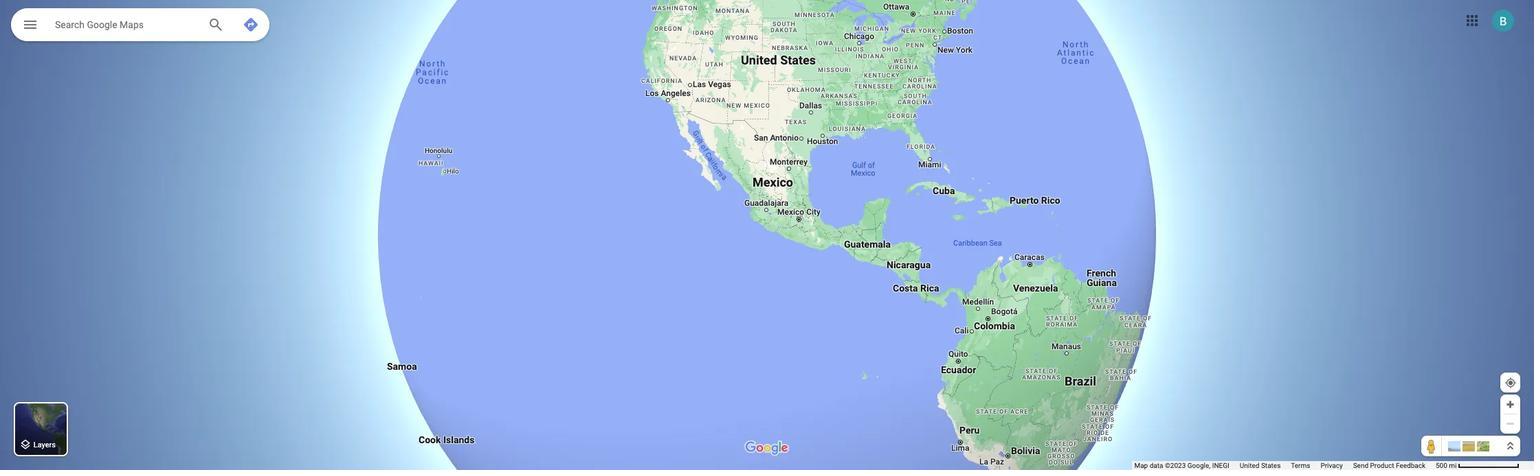 Task type: describe. For each thing, give the bounding box(es) containing it.
data
[[1150, 463, 1163, 470]]

google
[[87, 19, 117, 30]]

500 mi button
[[1436, 463, 1520, 470]]

none search field inside google maps element
[[11, 8, 269, 44]]

mi
[[1449, 463, 1457, 470]]

google,
[[1188, 463, 1211, 470]]

united states
[[1240, 463, 1281, 470]]

google account: brad klo  
(klobrad84@gmail.com) image
[[1492, 9, 1514, 31]]

footer inside google maps element
[[1135, 462, 1436, 471]]

search google maps field containing search google maps
[[11, 8, 269, 41]]

send
[[1353, 463, 1369, 470]]

feedback
[[1396, 463, 1426, 470]]

united
[[1240, 463, 1260, 470]]

500 mi
[[1436, 463, 1457, 470]]

terms
[[1291, 463, 1311, 470]]

states
[[1261, 463, 1281, 470]]

product
[[1370, 463, 1394, 470]]

zoom in image
[[1505, 400, 1516, 410]]



Task type: vqa. For each thing, say whether or not it's contained in the screenshot.
search field within Google Maps element
yes



Task type: locate. For each thing, give the bounding box(es) containing it.
show your location image
[[1505, 377, 1517, 390]]

google maps element
[[0, 0, 1534, 471]]

©2023
[[1165, 463, 1186, 470]]

footer containing map data ©2023 google, inegi
[[1135, 462, 1436, 471]]

show street view coverage image
[[1422, 437, 1442, 457]]

layers
[[34, 442, 56, 451]]

inegi
[[1212, 463, 1230, 470]]

500
[[1436, 463, 1448, 470]]


[[22, 15, 38, 34]]

search google maps
[[55, 19, 144, 30]]

Search Google Maps field
[[11, 8, 269, 41], [55, 16, 197, 32]]

maps
[[120, 19, 144, 30]]

united states button
[[1240, 462, 1281, 471]]

search
[[55, 19, 85, 30]]

 button
[[11, 8, 49, 44]]

map data ©2023 google, inegi
[[1135, 463, 1230, 470]]

privacy
[[1321, 463, 1343, 470]]

none search field containing 
[[11, 8, 269, 44]]

send product feedback
[[1353, 463, 1426, 470]]

None search field
[[11, 8, 269, 44]]

map
[[1135, 463, 1148, 470]]

privacy button
[[1321, 462, 1343, 471]]

footer
[[1135, 462, 1436, 471]]

terms button
[[1291, 462, 1311, 471]]

send product feedback button
[[1353, 462, 1426, 471]]

zoom out image
[[1505, 419, 1516, 430]]



